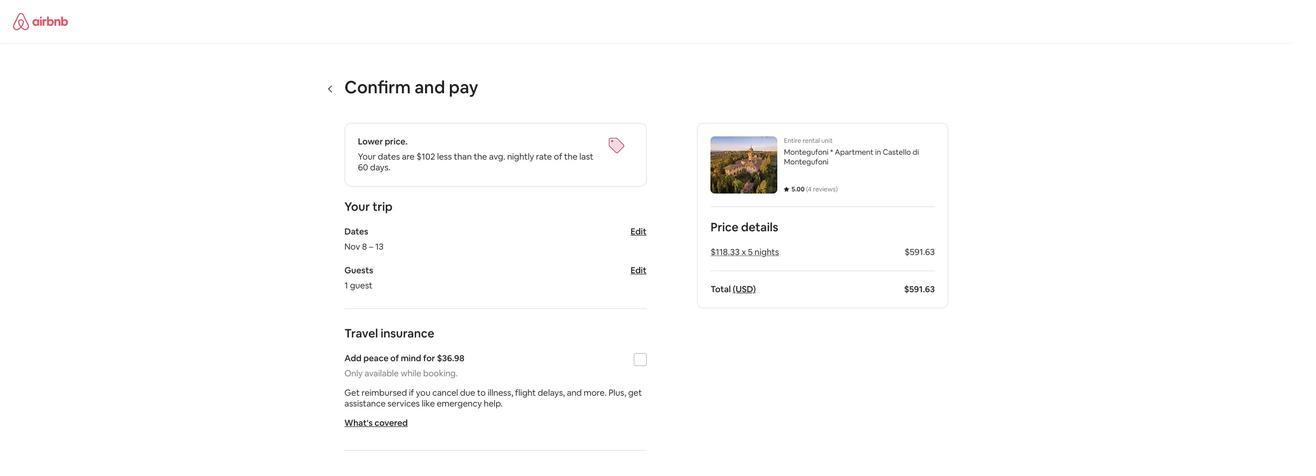 Task type: locate. For each thing, give the bounding box(es) containing it.
total
[[711, 284, 731, 295]]

peace
[[364, 353, 389, 364]]

(
[[806, 185, 808, 194]]

0 vertical spatial your
[[358, 151, 376, 162]]

your
[[358, 151, 376, 162], [345, 199, 370, 214]]

1 the from the left
[[474, 151, 487, 162]]

0 vertical spatial $591.63
[[905, 247, 935, 258]]

guests 1 guest
[[345, 265, 373, 291]]

last
[[580, 151, 594, 162]]

8
[[362, 241, 367, 253]]

0 vertical spatial edit button
[[631, 226, 647, 238]]

1 vertical spatial and
[[567, 388, 582, 399]]

help.
[[484, 398, 503, 410]]

reviews
[[813, 185, 836, 194]]

to
[[477, 388, 486, 399]]

0 horizontal spatial the
[[474, 151, 487, 162]]

lower price. your dates are $102 less than the avg. nightly rate of the last 60 days.
[[358, 136, 594, 173]]

mind
[[401, 353, 422, 364]]

travel
[[345, 326, 378, 341]]

montegufoni
[[784, 147, 829, 157], [784, 157, 829, 167]]

1 horizontal spatial the
[[564, 151, 578, 162]]

2 edit button from the top
[[631, 265, 647, 276]]

add
[[345, 353, 362, 364]]

2 edit from the top
[[631, 265, 647, 276]]

entire rental unit montegufoni * apartment in castello di montegufoni
[[784, 137, 919, 167]]

assistance
[[345, 398, 386, 410]]

1 horizontal spatial of
[[554, 151, 563, 162]]

only
[[345, 368, 363, 379]]

60
[[358, 162, 368, 173]]

and left "pay"
[[415, 76, 445, 98]]

illness,
[[488, 388, 514, 399]]

the left last
[[564, 151, 578, 162]]

4
[[808, 185, 812, 194]]

nightly
[[507, 151, 534, 162]]

your down lower
[[358, 151, 376, 162]]

1 horizontal spatial and
[[567, 388, 582, 399]]

available
[[365, 368, 399, 379]]

trip
[[373, 199, 393, 214]]

edit
[[631, 226, 647, 238], [631, 265, 647, 276]]

in
[[875, 147, 881, 157]]

$118.33
[[711, 247, 740, 258]]

details
[[741, 220, 779, 235]]

your inside lower price. your dates are $102 less than the avg. nightly rate of the last 60 days.
[[358, 151, 376, 162]]

the left 'avg.'
[[474, 151, 487, 162]]

avg.
[[489, 151, 506, 162]]

0 horizontal spatial of
[[391, 353, 399, 364]]

like
[[422, 398, 435, 410]]

the
[[474, 151, 487, 162], [564, 151, 578, 162]]

guest
[[350, 280, 373, 291]]

guests
[[345, 265, 373, 276]]

your up dates
[[345, 199, 370, 214]]

0 horizontal spatial and
[[415, 76, 445, 98]]

1 vertical spatial edit button
[[631, 265, 647, 276]]

$102
[[417, 151, 435, 162]]

price
[[711, 220, 739, 235]]

0 vertical spatial and
[[415, 76, 445, 98]]

dates
[[378, 151, 400, 162]]

$118.33 x 5 nights button
[[711, 247, 779, 258]]

flight
[[515, 388, 536, 399]]

rental
[[803, 137, 820, 145]]

get
[[629, 388, 642, 399]]

$591.63
[[905, 247, 935, 258], [904, 284, 935, 295]]

0 vertical spatial edit
[[631, 226, 647, 238]]

di
[[913, 147, 919, 157]]

nights
[[755, 247, 779, 258]]

)
[[836, 185, 838, 194]]

1 vertical spatial edit
[[631, 265, 647, 276]]

edit button
[[631, 226, 647, 238], [631, 265, 647, 276]]

pay
[[449, 76, 479, 98]]

add peace of mind for $36.98 only available while booking.
[[345, 353, 465, 379]]

of left mind
[[391, 353, 399, 364]]

dates
[[345, 226, 369, 238]]

delays,
[[538, 388, 565, 399]]

total (usd)
[[711, 284, 756, 295]]

price.
[[385, 136, 408, 147]]

entire
[[784, 137, 802, 145]]

insurance
[[381, 326, 435, 341]]

5
[[748, 247, 753, 258]]

of
[[554, 151, 563, 162], [391, 353, 399, 364]]

0 vertical spatial of
[[554, 151, 563, 162]]

2 the from the left
[[564, 151, 578, 162]]

1 vertical spatial of
[[391, 353, 399, 364]]

of right rate
[[554, 151, 563, 162]]

you
[[416, 388, 431, 399]]

5.00 ( 4 reviews )
[[792, 185, 838, 194]]

x
[[742, 247, 746, 258]]

1 edit button from the top
[[631, 226, 647, 238]]

travel insurance
[[345, 326, 435, 341]]

than
[[454, 151, 472, 162]]

and left more. at left
[[567, 388, 582, 399]]

get reimbursed if you cancel due to illness, flight delays, and more. plus, get assistance services like emergency help.
[[345, 388, 642, 410]]

1 edit from the top
[[631, 226, 647, 238]]

and
[[415, 76, 445, 98], [567, 388, 582, 399]]



Task type: describe. For each thing, give the bounding box(es) containing it.
nov
[[345, 241, 360, 253]]

dates nov 8 – 13
[[345, 226, 384, 253]]

of inside add peace of mind for $36.98 only available while booking.
[[391, 353, 399, 364]]

what's covered
[[345, 418, 408, 429]]

castello
[[883, 147, 911, 157]]

plus,
[[609, 388, 627, 399]]

1 montegufoni from the top
[[784, 147, 829, 157]]

edit button for dates nov 8 – 13
[[631, 226, 647, 238]]

confirm
[[345, 76, 411, 98]]

your trip
[[345, 199, 393, 214]]

of inside lower price. your dates are $102 less than the avg. nightly rate of the last 60 days.
[[554, 151, 563, 162]]

edit for dates nov 8 – 13
[[631, 226, 647, 238]]

more.
[[584, 388, 607, 399]]

reimbursed
[[362, 388, 407, 399]]

*
[[830, 147, 833, 157]]

if
[[409, 388, 414, 399]]

unit
[[822, 137, 833, 145]]

–
[[369, 241, 374, 253]]

are
[[402, 151, 415, 162]]

edit for guests 1 guest
[[631, 265, 647, 276]]

1 vertical spatial $591.63
[[904, 284, 935, 295]]

for
[[423, 353, 435, 364]]

5.00
[[792, 185, 805, 194]]

what's covered button
[[345, 418, 408, 429]]

services
[[388, 398, 420, 410]]

get
[[345, 388, 360, 399]]

less
[[437, 151, 452, 162]]

lower
[[358, 136, 383, 147]]

confirm and pay
[[345, 76, 479, 98]]

(usd) button
[[733, 284, 756, 295]]

edit button for guests 1 guest
[[631, 265, 647, 276]]

days.
[[370, 162, 391, 173]]

and inside get reimbursed if you cancel due to illness, flight delays, and more. plus, get assistance services like emergency help.
[[567, 388, 582, 399]]

(usd)
[[733, 284, 756, 295]]

booking.
[[423, 368, 458, 379]]

$36.98
[[437, 353, 465, 364]]

2 montegufoni from the top
[[784, 157, 829, 167]]

back image
[[326, 84, 335, 93]]

while
[[401, 368, 422, 379]]

1 vertical spatial your
[[345, 199, 370, 214]]

cancel
[[433, 388, 458, 399]]

price details
[[711, 220, 779, 235]]

apartment
[[835, 147, 874, 157]]

rate
[[536, 151, 552, 162]]

1
[[345, 280, 348, 291]]

emergency
[[437, 398, 482, 410]]

due
[[460, 388, 476, 399]]

13
[[375, 241, 384, 253]]

$118.33 x 5 nights
[[711, 247, 779, 258]]



Task type: vqa. For each thing, say whether or not it's contained in the screenshot.
the "Confirm and pay"
yes



